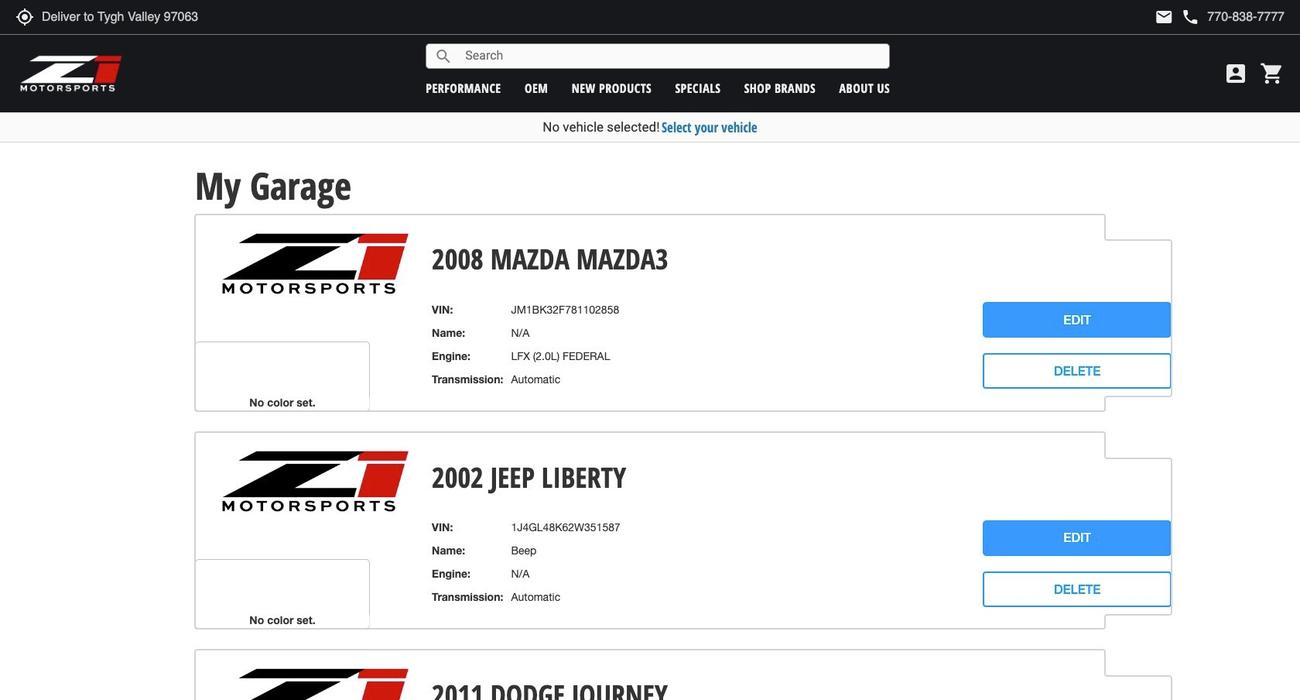 Task type: vqa. For each thing, say whether or not it's contained in the screenshot.
My_Location
no



Task type: locate. For each thing, give the bounding box(es) containing it.
1 vertical spatial z1 image
[[221, 450, 411, 513]]

2 vertical spatial z1 image
[[221, 668, 411, 700]]

z1 motorsports logo image
[[19, 54, 123, 93]]

0 vertical spatial z1 image
[[221, 232, 411, 296]]

z1 image
[[221, 232, 411, 296], [221, 450, 411, 513], [221, 668, 411, 700]]

2 z1 image from the top
[[221, 450, 411, 513]]



Task type: describe. For each thing, give the bounding box(es) containing it.
Search search field
[[453, 44, 890, 68]]

3 z1 image from the top
[[221, 668, 411, 700]]

1 z1 image from the top
[[221, 232, 411, 296]]



